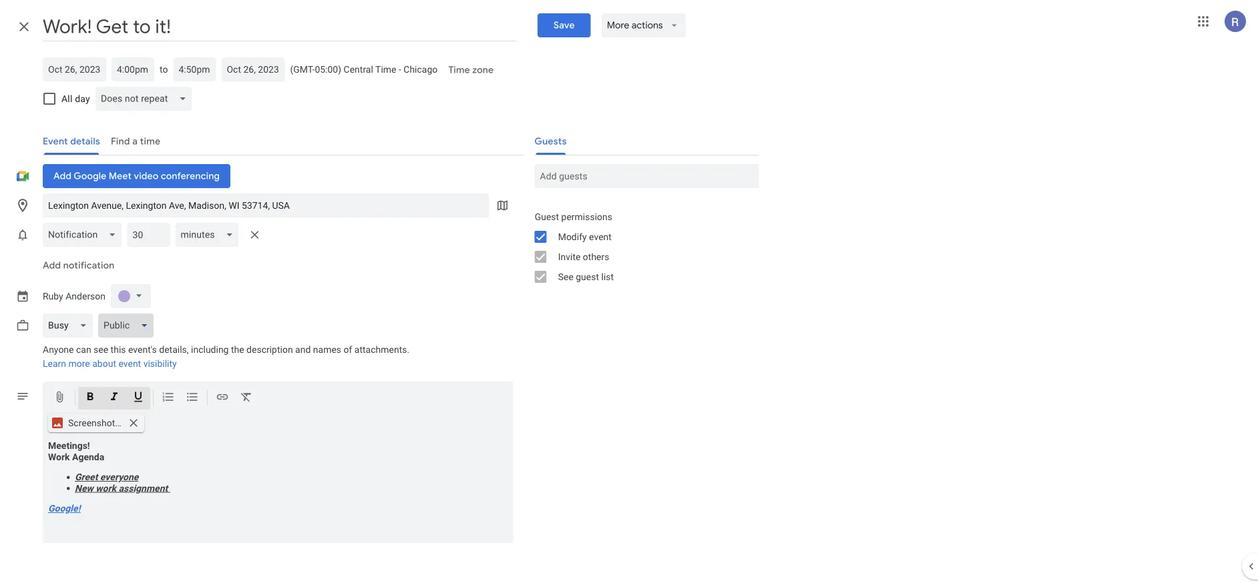 Task type: locate. For each thing, give the bounding box(es) containing it.
new
[[75, 483, 93, 494]]

0 horizontal spatial time
[[376, 64, 397, 75]]

day
[[75, 93, 90, 104]]

None field
[[95, 87, 197, 111], [43, 223, 127, 247], [175, 223, 244, 247], [43, 314, 98, 338], [98, 314, 159, 338], [95, 87, 197, 111], [43, 223, 127, 247], [175, 223, 244, 247], [43, 314, 98, 338], [98, 314, 159, 338]]

add
[[43, 260, 61, 272]]

central
[[344, 64, 373, 75]]

google!
[[48, 504, 80, 515]]

meetings! work agenda
[[48, 441, 104, 463]]

work
[[96, 483, 116, 494]]

formatting options toolbar
[[43, 382, 514, 415]]

Start date text field
[[48, 61, 101, 78]]

all
[[61, 93, 73, 104]]

description
[[247, 345, 293, 356]]

Guests text field
[[540, 164, 754, 188]]

time left zone
[[449, 64, 470, 76]]

list
[[602, 272, 614, 283]]

group
[[524, 207, 759, 287]]

greet
[[75, 472, 98, 483]]

work
[[48, 452, 70, 463]]

event down this at the left of the page
[[119, 359, 141, 370]]

details,
[[159, 345, 189, 356]]

invite
[[558, 252, 581, 263]]

chicago
[[404, 64, 438, 75]]

bulleted list image
[[186, 391, 199, 407]]

Location text field
[[48, 194, 484, 218]]

google! link
[[48, 504, 80, 515]]

time inside time zone button
[[449, 64, 470, 76]]

1 vertical spatial event
[[119, 359, 141, 370]]

arrow_drop_down
[[669, 19, 681, 31]]

all day
[[61, 93, 90, 104]]

others
[[583, 252, 610, 263]]

0 horizontal spatial event
[[119, 359, 141, 370]]

time left the -
[[376, 64, 397, 75]]

event
[[589, 232, 612, 243], [119, 359, 141, 370]]

visibility
[[143, 359, 177, 370]]

add notification
[[43, 260, 114, 272]]

numbered list image
[[162, 391, 175, 407]]

ruby
[[43, 291, 63, 302]]

names
[[313, 345, 341, 356]]

Title text field
[[43, 12, 517, 41]]

event up the others at the left top of page
[[589, 232, 612, 243]]

insert link image
[[216, 391, 229, 407]]

guest
[[576, 272, 599, 283]]

save button
[[538, 13, 591, 37]]

including
[[191, 345, 229, 356]]

guest permissions
[[535, 211, 613, 222]]

save
[[554, 19, 575, 31]]

modify event
[[558, 232, 612, 243]]

more actions arrow_drop_down
[[607, 19, 681, 31]]

of
[[344, 345, 352, 356]]

1 horizontal spatial time
[[449, 64, 470, 76]]

time
[[376, 64, 397, 75], [449, 64, 470, 76]]

-
[[399, 64, 401, 75]]

30 minutes before element
[[43, 220, 266, 250]]

1 horizontal spatial event
[[589, 232, 612, 243]]

notification
[[63, 260, 114, 272]]

(gmt-
[[290, 64, 315, 75]]

invite others
[[558, 252, 610, 263]]

End date text field
[[227, 61, 280, 78]]

italic image
[[108, 391, 121, 407]]

zone
[[472, 64, 494, 76]]

everyone
[[100, 472, 139, 483]]



Task type: describe. For each thing, give the bounding box(es) containing it.
anderson
[[66, 291, 106, 302]]

time zone button
[[443, 58, 499, 82]]

anyone
[[43, 345, 74, 356]]

Description text field
[[43, 441, 514, 541]]

modify
[[558, 232, 587, 243]]

learn more about event visibility link
[[43, 359, 177, 370]]

about
[[92, 359, 116, 370]]

this
[[111, 345, 126, 356]]

add notification button
[[37, 250, 120, 282]]

event inside the anyone can see this event's details, including the description and names of attachments. learn more about event visibility
[[119, 359, 141, 370]]

anyone can see this event's details, including the description and names of attachments. learn more about event visibility
[[43, 345, 410, 370]]

remove formatting image
[[240, 391, 253, 407]]

and
[[295, 345, 311, 356]]

0 vertical spatial event
[[589, 232, 612, 243]]

time zone
[[449, 64, 494, 76]]

meetings!
[[48, 441, 90, 452]]

see
[[94, 345, 108, 356]]

permissions
[[562, 211, 613, 222]]

guest
[[535, 211, 559, 222]]

see guest list
[[558, 272, 614, 283]]

Start time text field
[[117, 61, 149, 78]]

more
[[68, 359, 90, 370]]

group containing guest permissions
[[524, 207, 759, 287]]

event's
[[128, 345, 157, 356]]

learn
[[43, 359, 66, 370]]

05:00)
[[315, 64, 341, 75]]

more
[[607, 19, 630, 31]]

underline image
[[132, 391, 145, 407]]

see
[[558, 272, 574, 283]]

attachments.
[[355, 345, 410, 356]]

can
[[76, 345, 91, 356]]

greet everyone new work assignment
[[75, 472, 170, 494]]

assignment
[[119, 483, 168, 494]]

(gmt-05:00) central time - chicago
[[290, 64, 438, 75]]

End time text field
[[179, 61, 211, 78]]

bold image
[[84, 391, 97, 407]]

the
[[231, 345, 244, 356]]

agenda
[[72, 452, 104, 463]]

Minutes in advance for notification number field
[[133, 223, 165, 247]]

to
[[160, 64, 168, 75]]

actions
[[632, 19, 663, 31]]

ruby anderson
[[43, 291, 106, 302]]



Task type: vqa. For each thing, say whether or not it's contained in the screenshot.
1st the AM from the top of the grid containing 22
no



